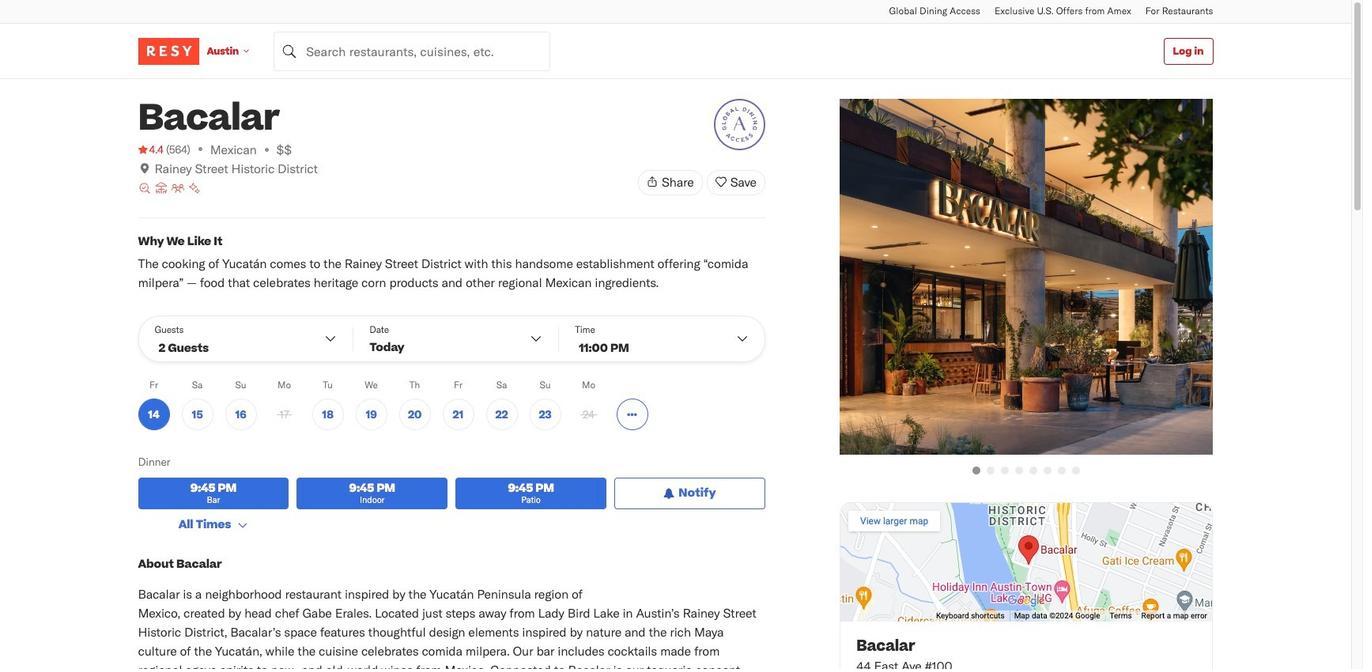 Task type: vqa. For each thing, say whether or not it's contained in the screenshot.
4.4 out of 5 stars image
yes



Task type: locate. For each thing, give the bounding box(es) containing it.
None field
[[274, 31, 551, 71]]

Search restaurants, cuisines, etc. text field
[[274, 31, 551, 71]]



Task type: describe. For each thing, give the bounding box(es) containing it.
4.4 out of 5 stars image
[[138, 142, 164, 157]]



